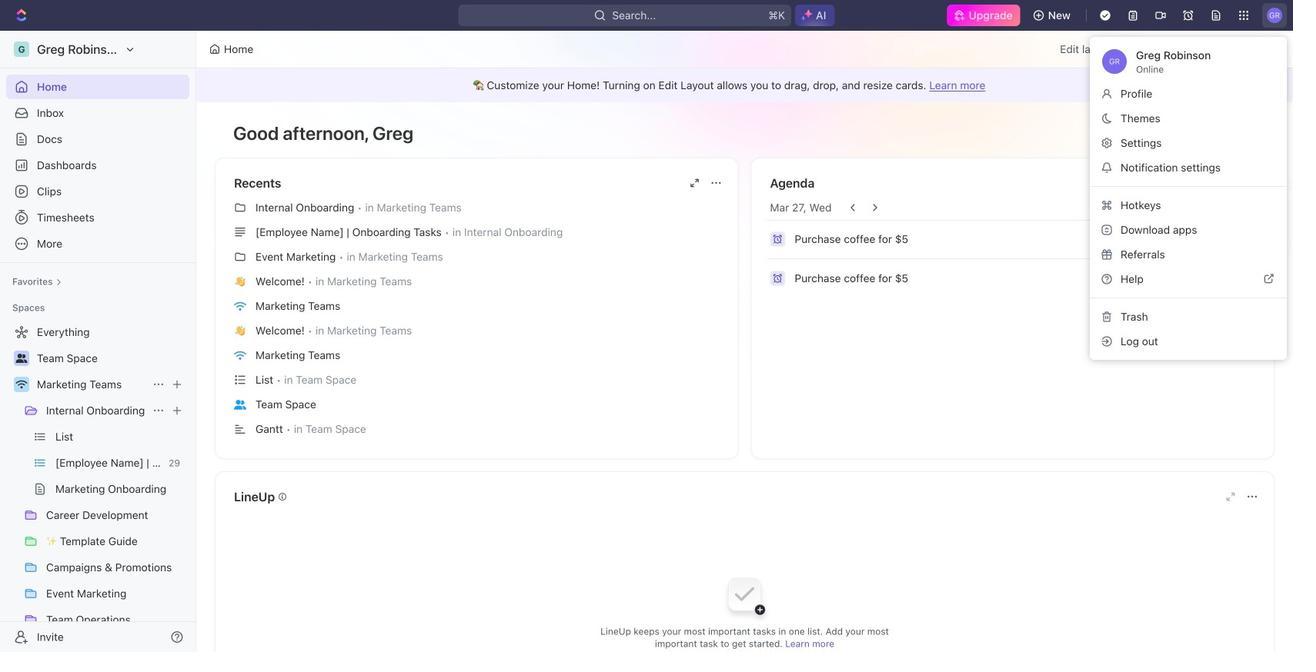 Task type: describe. For each thing, give the bounding box(es) containing it.
wifi image inside sidebar navigation
[[16, 380, 27, 390]]

tree inside sidebar navigation
[[6, 320, 189, 653]]



Task type: locate. For each thing, give the bounding box(es) containing it.
tree
[[6, 320, 189, 653]]

0 vertical spatial wifi image
[[234, 351, 246, 361]]

sidebar navigation
[[0, 31, 196, 653]]

user group image
[[234, 400, 246, 410]]

1 vertical spatial wifi image
[[16, 380, 27, 390]]

0 horizontal spatial wifi image
[[16, 380, 27, 390]]

wifi image
[[234, 302, 246, 312]]

wifi image
[[234, 351, 246, 361], [16, 380, 27, 390]]

1 horizontal spatial wifi image
[[234, 351, 246, 361]]



Task type: vqa. For each thing, say whether or not it's contained in the screenshot.
top View
no



